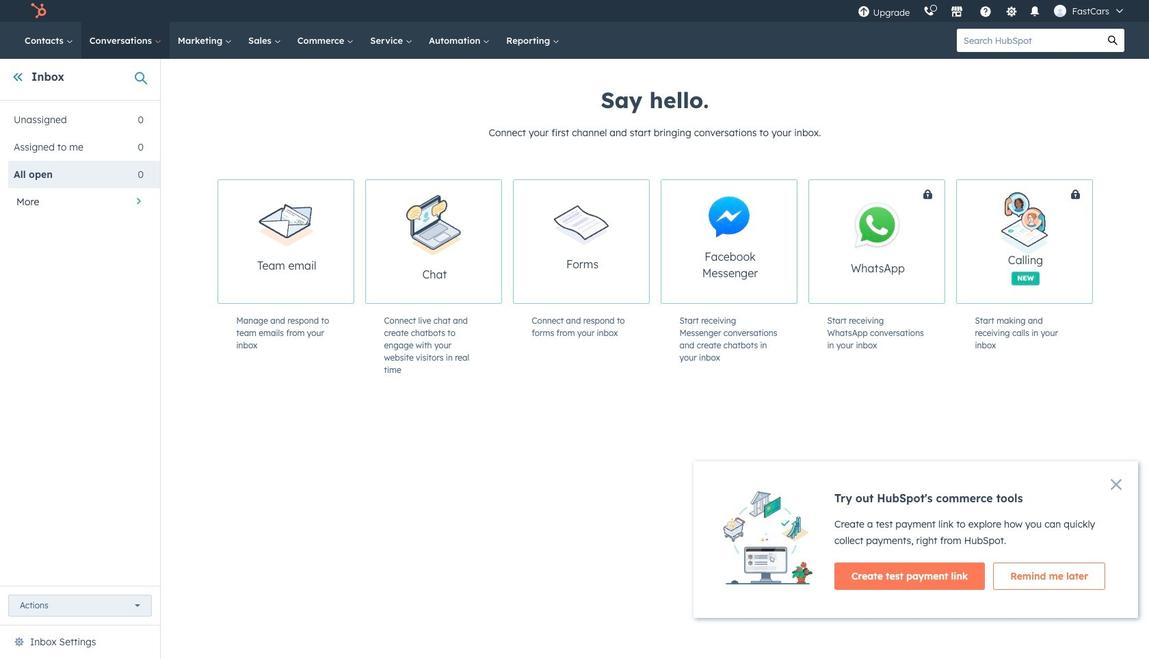 Task type: vqa. For each thing, say whether or not it's contained in the screenshot.
the [object Object] complete progress bar in the right of the page
no



Task type: describe. For each thing, give the bounding box(es) containing it.
close image
[[1112, 479, 1123, 490]]



Task type: locate. For each thing, give the bounding box(es) containing it.
christina overa image
[[1055, 5, 1067, 17]]

Search HubSpot search field
[[958, 29, 1102, 52]]

menu
[[852, 0, 1134, 22]]

None checkbox
[[217, 179, 354, 304], [661, 179, 798, 304], [957, 179, 1144, 304], [217, 179, 354, 304], [661, 179, 798, 304], [957, 179, 1144, 304]]

marketplaces image
[[952, 6, 964, 18]]

None checkbox
[[365, 179, 502, 304], [513, 179, 650, 304], [809, 179, 996, 304], [365, 179, 502, 304], [513, 179, 650, 304], [809, 179, 996, 304]]



